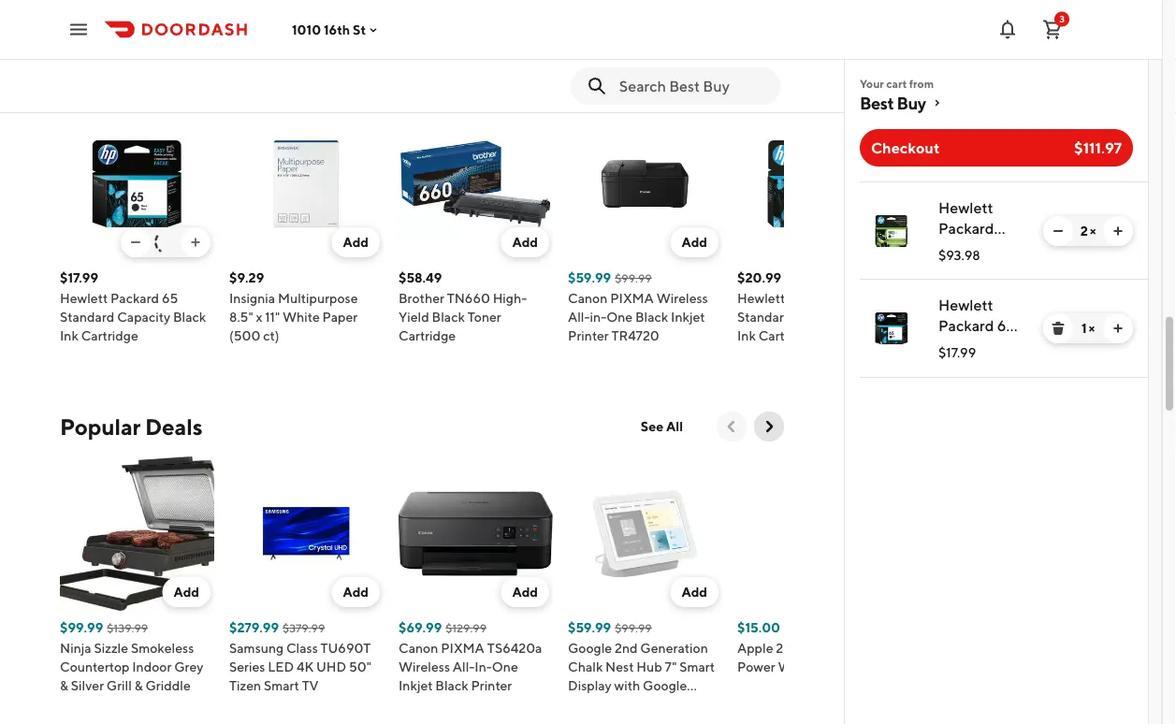 Task type: describe. For each thing, give the bounding box(es) containing it.
0 horizontal spatial google
[[568, 641, 612, 657]]

all for next button of carousel icon
[[667, 69, 683, 85]]

adapter
[[818, 660, 867, 675]]

910
[[840, 291, 862, 307]]

0 horizontal spatial remove one from cart image
[[128, 235, 143, 250]]

apple
[[738, 641, 774, 657]]

tn660
[[447, 291, 490, 307]]

power
[[738, 660, 776, 675]]

brother tn660 high-yield black toner cartridge image
[[399, 107, 553, 262]]

$17.99 for $17.99
[[939, 345, 977, 360]]

ink for hewlett packard 65 standard capacity black ink cartridge
[[60, 329, 79, 344]]

packard for 910
[[788, 291, 837, 307]]

printer inside '$69.99 $129.99 canon pixma ts6420a wireless all-in-one inkjet black printer'
[[471, 679, 512, 694]]

$59.99 for popular deals
[[568, 621, 611, 636]]

sizzle
[[94, 641, 128, 657]]

× for $93.98
[[1091, 223, 1097, 239]]

tizen
[[229, 679, 261, 694]]

$15.00
[[738, 621, 781, 636]]

grey
[[174, 660, 204, 675]]

$15.00 apple 20 watt usb-c power white adapter
[[738, 621, 871, 675]]

ninja
[[60, 641, 91, 657]]

$58.49
[[399, 271, 442, 286]]

$9.29 insignia multipurpose 8.5" x 11" white paper (500 ct)
[[229, 271, 358, 344]]

$58.49 brother tn660 high- yield black toner cartridge
[[399, 271, 527, 344]]

countertop
[[60, 660, 130, 675]]

in-
[[590, 310, 607, 325]]

0 horizontal spatial 1
[[189, 235, 194, 250]]

cartridge inside $58.49 brother tn660 high- yield black toner cartridge
[[399, 329, 456, 344]]

capacity for 910
[[795, 310, 848, 325]]

standard for $17.99
[[60, 310, 115, 325]]

$99.99 $139.99 ninja sizzle smokeless countertop indoor grey & silver grill & griddle
[[60, 621, 204, 694]]

class
[[286, 641, 318, 657]]

best buy
[[860, 93, 926, 113]]

white inside $15.00 apple 20 watt usb-c power white adapter
[[778, 660, 816, 675]]

checkout
[[872, 139, 940, 157]]

brother
[[399, 291, 445, 307]]

griddle
[[145, 679, 191, 694]]

× for $17.99
[[1089, 321, 1095, 336]]

your cart from
[[860, 77, 934, 90]]

standard for $20.99
[[738, 310, 792, 325]]

2
[[1081, 223, 1088, 239]]

$139.99
[[107, 622, 148, 635]]

multipurpose
[[278, 291, 358, 307]]

add for $69.99 $129.99 canon pixma ts6420a wireless all-in-one inkjet black printer
[[512, 585, 538, 601]]

silver
[[71, 679, 104, 694]]

$99.99 inside $99.99 $139.99 ninja sizzle smokeless countertop indoor grey & silver grill & griddle
[[60, 621, 103, 636]]

list containing 2 ×
[[845, 182, 1149, 378]]

black inside $20.99 hewlett packard 910 standard capacity black ink cartridge
[[851, 310, 884, 325]]

one inside '$69.99 $129.99 canon pixma ts6420a wireless all-in-one inkjet black printer'
[[492, 660, 518, 675]]

$9.29
[[229, 271, 264, 286]]

previous button of carousel image for next button of carousel icon
[[723, 68, 741, 87]]

one inside $59.99 $99.99 canon pixma wireless all-in-one black inkjet printer tr4720
[[607, 310, 633, 325]]

canon for all-
[[568, 291, 608, 307]]

tr4720
[[612, 329, 660, 344]]

usb-
[[829, 641, 861, 657]]

1 1 × button from the left
[[121, 228, 211, 258]]

hewlett packard high-yield 910xl black ink cartridge image
[[864, 203, 920, 259]]

pixma for one
[[611, 291, 654, 307]]

canon pixma ts6420a wireless all-in-one inkjet black printer image
[[399, 457, 553, 612]]

black inside $17.99 hewlett packard 65 standard capacity black ink cartridge
[[173, 310, 206, 325]]

$279.99 $379.99 samsung class tu690t series led 4k uhd 50" tizen smart tv
[[229, 621, 372, 694]]

add for $99.99 $139.99 ninja sizzle smokeless countertop indoor grey & silver grill & griddle
[[174, 585, 199, 601]]

white inside $9.29 insignia multipurpose 8.5" x 11" white paper (500 ct)
[[283, 310, 320, 325]]

all- inside $59.99 $99.99 canon pixma wireless all-in-one black inkjet printer tr4720
[[568, 310, 590, 325]]

samsung
[[229, 641, 284, 657]]

in-
[[475, 660, 492, 675]]

1 horizontal spatial remove one from cart image
[[1051, 224, 1066, 239]]

series
[[229, 660, 265, 675]]

toner
[[468, 310, 502, 325]]

Search Best Buy search field
[[620, 76, 766, 96]]

hewlett for $20.99
[[738, 291, 786, 307]]

$379.99
[[283, 622, 325, 635]]

$17.99 hewlett packard 65 standard capacity black ink cartridge
[[60, 271, 206, 344]]

$59.99 $99.99 google 2nd generation chalk nest hub 7" smart display with google assistant
[[568, 621, 715, 713]]

remove item from cart image
[[1051, 321, 1066, 336]]

yield
[[399, 310, 429, 325]]

all- inside '$69.99 $129.99 canon pixma ts6420a wireless all-in-one inkjet black printer'
[[453, 660, 475, 675]]

ninja sizzle smokeless countertop indoor grey & silver grill & griddle image
[[60, 457, 214, 612]]

from
[[910, 77, 934, 90]]

ts6420a
[[487, 641, 542, 657]]

3 button
[[1034, 11, 1072, 48]]

8.5"
[[229, 310, 253, 325]]

your
[[860, 77, 885, 90]]

add for $9.29 insignia multipurpose 8.5" x 11" white paper (500 ct)
[[343, 235, 369, 250]]

insignia
[[229, 291, 275, 307]]

65
[[162, 291, 178, 307]]

paper
[[323, 310, 358, 325]]

1010 16th st button
[[292, 22, 381, 37]]

3 items, open order cart image
[[1042, 18, 1064, 41]]

inkjet for canon pixma wireless all-in-one black inkjet printer tr4720
[[671, 310, 705, 325]]

black inside $59.99 $99.99 canon pixma wireless all-in-one black inkjet printer tr4720
[[636, 310, 669, 325]]

canon pixma wireless all-in-one black inkjet printer tr4720 image
[[568, 107, 723, 262]]

$129.99
[[446, 622, 487, 635]]

1010 16th st
[[292, 22, 366, 37]]

x
[[256, 310, 263, 325]]

with
[[615, 679, 641, 694]]

notification bell image
[[997, 18, 1020, 41]]

chalk
[[568, 660, 603, 675]]

all for next button of carousel image
[[667, 419, 683, 435]]

add for $59.99 $99.99 google 2nd generation chalk nest hub 7" smart display with google assistant
[[682, 585, 708, 601]]

popular deals link
[[60, 412, 203, 442]]

nest
[[606, 660, 634, 675]]

popular deals
[[60, 414, 203, 440]]

watt
[[796, 641, 826, 657]]

2nd
[[615, 641, 638, 657]]

next button of carousel image
[[760, 418, 779, 437]]

hub
[[637, 660, 663, 675]]

1 vertical spatial 1
[[1082, 321, 1087, 336]]

20
[[776, 641, 793, 657]]

smokeless
[[131, 641, 194, 657]]



Task type: vqa. For each thing, say whether or not it's contained in the screenshot.
Grill
yes



Task type: locate. For each thing, give the bounding box(es) containing it.
generation
[[641, 641, 709, 657]]

smart inside $279.99 $379.99 samsung class tu690t series led 4k uhd 50" tizen smart tv
[[264, 679, 299, 694]]

$17.99 for $17.99 hewlett packard 65 standard capacity black ink cartridge
[[60, 271, 98, 286]]

ink
[[60, 329, 79, 344], [738, 329, 756, 344]]

1 up $17.99 hewlett packard 65 standard capacity black ink cartridge
[[189, 235, 194, 250]]

0 horizontal spatial wireless
[[399, 660, 450, 675]]

ct)
[[263, 329, 280, 344]]

see for next button of carousel image
[[641, 419, 664, 435]]

3
[[1060, 14, 1065, 24]]

inkjet down $69.99
[[399, 679, 433, 694]]

1 packard from the left
[[111, 291, 159, 307]]

1 horizontal spatial pixma
[[611, 291, 654, 307]]

1 horizontal spatial 1 ×
[[1082, 321, 1095, 336]]

cartridge for hewlett packard 65 standard capacity black ink cartridge
[[81, 329, 138, 344]]

0 horizontal spatial ink
[[60, 329, 79, 344]]

printer inside $59.99 $99.99 canon pixma wireless all-in-one black inkjet printer tr4720
[[568, 329, 609, 344]]

add up high-
[[512, 235, 538, 250]]

1 cartridge from the left
[[81, 329, 138, 344]]

google
[[568, 641, 612, 657], [643, 679, 687, 694]]

1 all from the top
[[667, 69, 683, 85]]

smart down led
[[264, 679, 299, 694]]

packard inside $17.99 hewlett packard 65 standard capacity black ink cartridge
[[111, 291, 159, 307]]

add one to cart image for 1 ×
[[1111, 321, 1126, 336]]

white down multipurpose
[[283, 310, 320, 325]]

1 horizontal spatial cartridge
[[399, 329, 456, 344]]

uhd
[[316, 660, 347, 675]]

1
[[189, 235, 194, 250], [1082, 321, 1087, 336]]

cartridge down $20.99
[[759, 329, 816, 344]]

add one to cart image right the 2 ×
[[1111, 224, 1126, 239]]

packard inside $20.99 hewlett packard 910 standard capacity black ink cartridge
[[788, 291, 837, 307]]

0 vertical spatial all
[[667, 69, 683, 85]]

black down $129.99
[[436, 679, 469, 694]]

cartridge inside $20.99 hewlett packard 910 standard capacity black ink cartridge
[[759, 329, 816, 344]]

50"
[[349, 660, 372, 675]]

cartridge down yield
[[399, 329, 456, 344]]

ink inside $17.99 hewlett packard 65 standard capacity black ink cartridge
[[60, 329, 79, 344]]

0 vertical spatial wireless
[[657, 291, 708, 307]]

1 vertical spatial all-
[[453, 660, 475, 675]]

0 horizontal spatial inkjet
[[399, 679, 433, 694]]

see all link for previous button of carousel image related to next button of carousel icon
[[630, 62, 695, 92]]

1 vertical spatial printer
[[471, 679, 512, 694]]

indoor
[[132, 660, 172, 675]]

packard
[[111, 291, 159, 307], [788, 291, 837, 307]]

hewlett inside $17.99 hewlett packard 65 standard capacity black ink cartridge
[[60, 291, 108, 307]]

$99.99 up ninja
[[60, 621, 103, 636]]

high-
[[493, 291, 527, 307]]

cartridge for hewlett packard 910 standard capacity black ink cartridge
[[759, 329, 816, 344]]

0 horizontal spatial standard
[[60, 310, 115, 325]]

$59.99 $99.99 canon pixma wireless all-in-one black inkjet printer tr4720
[[568, 271, 708, 344]]

$17.99 inside $17.99 hewlett packard 65 standard capacity black ink cartridge
[[60, 271, 98, 286]]

0 horizontal spatial hewlett
[[60, 291, 108, 307]]

$69.99
[[399, 621, 442, 636]]

$99.99 up tr4720
[[615, 272, 652, 285]]

add button
[[332, 228, 380, 258], [332, 228, 380, 258], [501, 228, 550, 258], [501, 228, 550, 258], [671, 228, 719, 258], [671, 228, 719, 258], [162, 578, 211, 608], [162, 578, 211, 608], [332, 578, 380, 608], [332, 578, 380, 608], [501, 578, 550, 608], [501, 578, 550, 608], [671, 578, 719, 608], [671, 578, 719, 608]]

2 capacity from the left
[[795, 310, 848, 325]]

2 ×
[[1081, 223, 1097, 239]]

& right grill
[[134, 679, 143, 694]]

add up smokeless
[[174, 585, 199, 601]]

$17.99
[[60, 271, 98, 286], [939, 345, 977, 360]]

tv
[[302, 679, 319, 694]]

see all link for previous button of carousel image corresponding to next button of carousel image
[[630, 412, 695, 442]]

$279.99
[[229, 621, 279, 636]]

led
[[268, 660, 294, 675]]

canon inside $59.99 $99.99 canon pixma wireless all-in-one black inkjet printer tr4720
[[568, 291, 608, 307]]

0 horizontal spatial canon
[[399, 641, 438, 657]]

pixma
[[611, 291, 654, 307], [441, 641, 485, 657]]

1 horizontal spatial hewlett packard 65 standard capacity black ink cartridge image
[[864, 301, 920, 357]]

add for $58.49 brother tn660 high- yield black toner cartridge
[[512, 235, 538, 250]]

add up generation
[[682, 585, 708, 601]]

1 vertical spatial one
[[492, 660, 518, 675]]

0 horizontal spatial packard
[[111, 291, 159, 307]]

add up "tu690t"
[[343, 585, 369, 601]]

1 & from the left
[[60, 679, 68, 694]]

1 horizontal spatial white
[[778, 660, 816, 675]]

pixma up tr4720
[[611, 291, 654, 307]]

c
[[861, 641, 871, 657]]

canon inside '$69.99 $129.99 canon pixma ts6420a wireless all-in-one inkjet black printer'
[[399, 641, 438, 657]]

0 vertical spatial pixma
[[611, 291, 654, 307]]

open menu image
[[67, 18, 90, 41]]

2 all from the top
[[667, 419, 683, 435]]

2 ink from the left
[[738, 329, 756, 344]]

1 horizontal spatial capacity
[[795, 310, 848, 325]]

2 $59.99 from the top
[[568, 621, 611, 636]]

$59.99 up chalk
[[568, 621, 611, 636]]

see for next button of carousel icon
[[641, 69, 664, 85]]

0 horizontal spatial hewlett packard 65 standard capacity black ink cartridge image
[[60, 107, 214, 262]]

insignia multipurpose 8.5" x 11" white paper (500 ct) image
[[229, 107, 384, 262]]

0 horizontal spatial $17.99
[[60, 271, 98, 286]]

$59.99
[[568, 271, 611, 286], [568, 621, 611, 636]]

wireless inside '$69.99 $129.99 canon pixma ts6420a wireless all-in-one inkjet black printer'
[[399, 660, 450, 675]]

1 vertical spatial white
[[778, 660, 816, 675]]

wireless up tr4720
[[657, 291, 708, 307]]

google up chalk
[[568, 641, 612, 657]]

add up $59.99 $99.99 canon pixma wireless all-in-one black inkjet printer tr4720
[[682, 235, 708, 250]]

1 capacity from the left
[[117, 310, 171, 325]]

st
[[353, 22, 366, 37]]

1 vertical spatial $17.99
[[939, 345, 977, 360]]

0 vertical spatial $17.99
[[60, 271, 98, 286]]

remove one from cart image left 2
[[1051, 224, 1066, 239]]

$69.99 $129.99 canon pixma ts6420a wireless all-in-one inkjet black printer
[[399, 621, 542, 694]]

2 cartridge from the left
[[399, 329, 456, 344]]

all-
[[568, 310, 590, 325], [453, 660, 475, 675]]

hewlett for $17.99
[[60, 291, 108, 307]]

standard
[[60, 310, 115, 325], [738, 310, 792, 325]]

& left silver
[[60, 679, 68, 694]]

smart inside $59.99 $99.99 google 2nd generation chalk nest hub 7" smart display with google assistant
[[680, 660, 715, 675]]

1 see all from the top
[[641, 69, 683, 85]]

×
[[1091, 223, 1097, 239], [196, 235, 202, 250], [1089, 321, 1095, 336]]

ink inside $20.99 hewlett packard 910 standard capacity black ink cartridge
[[738, 329, 756, 344]]

1 vertical spatial see
[[641, 419, 664, 435]]

2 see all link from the top
[[630, 412, 695, 442]]

16th
[[324, 22, 350, 37]]

2 previous button of carousel image from the top
[[723, 418, 741, 437]]

4k
[[297, 660, 314, 675]]

cartridge inside $17.99 hewlett packard 65 standard capacity black ink cartridge
[[81, 329, 138, 344]]

1 vertical spatial pixma
[[441, 641, 485, 657]]

list
[[845, 182, 1149, 378]]

packard left 65
[[111, 291, 159, 307]]

0 vertical spatial one
[[607, 310, 633, 325]]

1 vertical spatial google
[[643, 679, 687, 694]]

previous button of carousel image left next button of carousel image
[[723, 418, 741, 437]]

0 horizontal spatial one
[[492, 660, 518, 675]]

0 vertical spatial hewlett packard 65 standard capacity black ink cartridge image
[[60, 107, 214, 262]]

2 & from the left
[[134, 679, 143, 694]]

$99.99 up 2nd
[[615, 622, 652, 635]]

hewlett packard 65 standard capacity black ink cartridge image
[[60, 107, 214, 262], [864, 301, 920, 357]]

1 × button
[[121, 228, 211, 258], [181, 228, 211, 258]]

2 see all from the top
[[641, 419, 683, 435]]

2 standard from the left
[[738, 310, 792, 325]]

0 vertical spatial previous button of carousel image
[[723, 68, 741, 87]]

pixma down $129.99
[[441, 641, 485, 657]]

assistant
[[568, 697, 623, 713]]

standard inside $17.99 hewlett packard 65 standard capacity black ink cartridge
[[60, 310, 115, 325]]

best
[[860, 93, 894, 113]]

$20.99 hewlett packard 910 standard capacity black ink cartridge
[[738, 271, 884, 344]]

1 horizontal spatial printer
[[568, 329, 609, 344]]

$59.99 for see all
[[568, 271, 611, 286]]

3 cartridge from the left
[[759, 329, 816, 344]]

previous button of carousel image for next button of carousel image
[[723, 418, 741, 437]]

1 see all link from the top
[[630, 62, 695, 92]]

capacity
[[117, 310, 171, 325], [795, 310, 848, 325]]

popular
[[60, 414, 141, 440]]

previous button of carousel image left next button of carousel icon
[[723, 68, 741, 87]]

1 vertical spatial hewlett packard 65 standard capacity black ink cartridge image
[[864, 301, 920, 357]]

hewlett left 65
[[60, 291, 108, 307]]

$111.97
[[1075, 139, 1122, 157]]

1 vertical spatial canon
[[399, 641, 438, 657]]

standard inside $20.99 hewlett packard 910 standard capacity black ink cartridge
[[738, 310, 792, 325]]

remove one from cart image
[[1051, 224, 1066, 239], [128, 235, 143, 250]]

0 horizontal spatial printer
[[471, 679, 512, 694]]

1 vertical spatial $59.99
[[568, 621, 611, 636]]

7"
[[665, 660, 677, 675]]

deals
[[145, 414, 203, 440]]

black up tr4720
[[636, 310, 669, 325]]

smart right the '7"' on the right bottom of the page
[[680, 660, 715, 675]]

hewlett
[[60, 291, 108, 307], [738, 291, 786, 307]]

1 horizontal spatial ink
[[738, 329, 756, 344]]

canon up 'in-'
[[568, 291, 608, 307]]

1 see from the top
[[641, 69, 664, 85]]

$99.99 for see all
[[615, 272, 652, 285]]

1 horizontal spatial smart
[[680, 660, 715, 675]]

$99.99 inside $59.99 $99.99 canon pixma wireless all-in-one black inkjet printer tr4720
[[615, 272, 652, 285]]

capacity down the 910
[[795, 310, 848, 325]]

cart
[[887, 77, 907, 90]]

1 ink from the left
[[60, 329, 79, 344]]

1 standard from the left
[[60, 310, 115, 325]]

1 horizontal spatial canon
[[568, 291, 608, 307]]

inkjet inside '$69.99 $129.99 canon pixma ts6420a wireless all-in-one inkjet black printer'
[[399, 679, 433, 694]]

wireless
[[657, 291, 708, 307], [399, 660, 450, 675]]

1 $59.99 from the top
[[568, 271, 611, 286]]

white
[[283, 310, 320, 325], [778, 660, 816, 675]]

black down the 910
[[851, 310, 884, 325]]

2 horizontal spatial cartridge
[[759, 329, 816, 344]]

hewlett down $20.99
[[738, 291, 786, 307]]

add one to cart image for 2 ×
[[1111, 224, 1126, 239]]

2 see from the top
[[641, 419, 664, 435]]

1 vertical spatial inkjet
[[399, 679, 433, 694]]

capacity down 65
[[117, 310, 171, 325]]

1010
[[292, 22, 321, 37]]

white down 20
[[778, 660, 816, 675]]

one down the ts6420a
[[492, 660, 518, 675]]

1 horizontal spatial standard
[[738, 310, 792, 325]]

11"
[[265, 310, 280, 325]]

black inside $58.49 brother tn660 high- yield black toner cartridge
[[432, 310, 465, 325]]

hewlett inside $20.99 hewlett packard 910 standard capacity black ink cartridge
[[738, 291, 786, 307]]

0 vertical spatial google
[[568, 641, 612, 657]]

add one to cart image
[[1111, 224, 1126, 239], [1111, 321, 1126, 336]]

add up multipurpose
[[343, 235, 369, 250]]

printer down in-
[[471, 679, 512, 694]]

canon
[[568, 291, 608, 307], [399, 641, 438, 657]]

1 horizontal spatial inkjet
[[671, 310, 705, 325]]

0 vertical spatial see all link
[[630, 62, 695, 92]]

$59.99 up 'in-'
[[568, 271, 611, 286]]

2 add one to cart image from the top
[[1111, 321, 1126, 336]]

printer down 'in-'
[[568, 329, 609, 344]]

1 add one to cart image from the top
[[1111, 224, 1126, 239]]

1 horizontal spatial 1
[[1082, 321, 1087, 336]]

0 horizontal spatial cartridge
[[81, 329, 138, 344]]

see
[[641, 69, 664, 85], [641, 419, 664, 435]]

1 right remove item from cart icon
[[1082, 321, 1087, 336]]

$93.98
[[939, 248, 981, 263]]

0 vertical spatial all-
[[568, 310, 590, 325]]

inkjet for canon pixma ts6420a wireless all-in-one inkjet black printer
[[399, 679, 433, 694]]

0 horizontal spatial pixma
[[441, 641, 485, 657]]

wireless inside $59.99 $99.99 canon pixma wireless all-in-one black inkjet printer tr4720
[[657, 291, 708, 307]]

0 horizontal spatial &
[[60, 679, 68, 694]]

2 1 × button from the left
[[181, 228, 211, 258]]

$99.99
[[615, 272, 652, 285], [60, 621, 103, 636], [615, 622, 652, 635]]

0 vertical spatial see
[[641, 69, 664, 85]]

google 2nd generation chalk nest hub 7" smart display with google assistant image
[[568, 457, 723, 612]]

0 horizontal spatial 1 ×
[[189, 235, 202, 250]]

pixma inside '$69.99 $129.99 canon pixma ts6420a wireless all-in-one inkjet black printer'
[[441, 641, 485, 657]]

0 vertical spatial $59.99
[[568, 271, 611, 286]]

1 horizontal spatial hewlett
[[738, 291, 786, 307]]

0 vertical spatial canon
[[568, 291, 608, 307]]

add for $279.99 $379.99 samsung class tu690t series led 4k uhd 50" tizen smart tv
[[343, 585, 369, 601]]

inkjet right 'in-'
[[671, 310, 705, 325]]

1 horizontal spatial packard
[[788, 291, 837, 307]]

pixma for in-
[[441, 641, 485, 657]]

add for $59.99 $99.99 canon pixma wireless all-in-one black inkjet printer tr4720
[[682, 235, 708, 250]]

0 vertical spatial smart
[[680, 660, 715, 675]]

see all for next button of carousel image
[[641, 419, 683, 435]]

capacity inside $17.99 hewlett packard 65 standard capacity black ink cartridge
[[117, 310, 171, 325]]

one
[[607, 310, 633, 325], [492, 660, 518, 675]]

1 horizontal spatial &
[[134, 679, 143, 694]]

next button of carousel image
[[760, 68, 779, 87]]

samsung class tu690t series led 4k uhd 50" tizen smart tv image
[[229, 457, 384, 612]]

0 horizontal spatial white
[[283, 310, 320, 325]]

$59.99 inside $59.99 $99.99 canon pixma wireless all-in-one black inkjet printer tr4720
[[568, 271, 611, 286]]

1 vertical spatial previous button of carousel image
[[723, 418, 741, 437]]

grill
[[107, 679, 132, 694]]

wireless down $69.99
[[399, 660, 450, 675]]

0 vertical spatial see all
[[641, 69, 683, 85]]

previous button of carousel image
[[723, 68, 741, 87], [723, 418, 741, 437]]

best buy link
[[860, 92, 1134, 114]]

add one to cart image
[[188, 235, 203, 250]]

1 hewlett from the left
[[60, 291, 108, 307]]

$59.99 inside $59.99 $99.99 google 2nd generation chalk nest hub 7" smart display with google assistant
[[568, 621, 611, 636]]

see all link
[[630, 62, 695, 92], [630, 412, 695, 442]]

1 previous button of carousel image from the top
[[723, 68, 741, 87]]

1 horizontal spatial google
[[643, 679, 687, 694]]

black down 65
[[173, 310, 206, 325]]

inkjet
[[671, 310, 705, 325], [399, 679, 433, 694]]

pixma inside $59.99 $99.99 canon pixma wireless all-in-one black inkjet printer tr4720
[[611, 291, 654, 307]]

see all for next button of carousel icon
[[641, 69, 683, 85]]

display
[[568, 679, 612, 694]]

1 vertical spatial see all link
[[630, 412, 695, 442]]

buy
[[897, 93, 926, 113]]

0 vertical spatial 1
[[189, 235, 194, 250]]

1 vertical spatial wireless
[[399, 660, 450, 675]]

1 vertical spatial see all
[[641, 419, 683, 435]]

0 vertical spatial add one to cart image
[[1111, 224, 1126, 239]]

1 ×
[[189, 235, 202, 250], [1082, 321, 1095, 336]]

google down the '7"' on the right bottom of the page
[[643, 679, 687, 694]]

add up the ts6420a
[[512, 585, 538, 601]]

0 vertical spatial 1 ×
[[189, 235, 202, 250]]

$99.99 inside $59.99 $99.99 google 2nd generation chalk nest hub 7" smart display with google assistant
[[615, 622, 652, 635]]

0 horizontal spatial capacity
[[117, 310, 171, 325]]

$99.99 for popular deals
[[615, 622, 652, 635]]

1 horizontal spatial one
[[607, 310, 633, 325]]

(500
[[229, 329, 261, 344]]

0 vertical spatial printer
[[568, 329, 609, 344]]

0 vertical spatial white
[[283, 310, 320, 325]]

capacity inside $20.99 hewlett packard 910 standard capacity black ink cartridge
[[795, 310, 848, 325]]

0 horizontal spatial smart
[[264, 679, 299, 694]]

tu690t
[[321, 641, 371, 657]]

0 horizontal spatial all-
[[453, 660, 475, 675]]

inkjet inside $59.99 $99.99 canon pixma wireless all-in-one black inkjet printer tr4720
[[671, 310, 705, 325]]

add one to cart image right remove item from cart icon
[[1111, 321, 1126, 336]]

1 horizontal spatial all-
[[568, 310, 590, 325]]

1 horizontal spatial wireless
[[657, 291, 708, 307]]

black down tn660
[[432, 310, 465, 325]]

packard left the 910
[[788, 291, 837, 307]]

cartridge up popular
[[81, 329, 138, 344]]

black inside '$69.99 $129.99 canon pixma ts6420a wireless all-in-one inkjet black printer'
[[436, 679, 469, 694]]

2 hewlett from the left
[[738, 291, 786, 307]]

1 vertical spatial add one to cart image
[[1111, 321, 1126, 336]]

packard for 65
[[111, 291, 159, 307]]

black
[[173, 310, 206, 325], [432, 310, 465, 325], [636, 310, 669, 325], [851, 310, 884, 325], [436, 679, 469, 694]]

canon down $69.99
[[399, 641, 438, 657]]

$20.99
[[738, 271, 782, 286]]

ink for hewlett packard 910 standard capacity black ink cartridge
[[738, 329, 756, 344]]

one up tr4720
[[607, 310, 633, 325]]

1 vertical spatial all
[[667, 419, 683, 435]]

1 vertical spatial 1 ×
[[1082, 321, 1095, 336]]

1 horizontal spatial $17.99
[[939, 345, 977, 360]]

2 packard from the left
[[788, 291, 837, 307]]

0 vertical spatial inkjet
[[671, 310, 705, 325]]

add
[[343, 235, 369, 250], [512, 235, 538, 250], [682, 235, 708, 250], [174, 585, 199, 601], [343, 585, 369, 601], [512, 585, 538, 601], [682, 585, 708, 601]]

1 vertical spatial smart
[[264, 679, 299, 694]]

canon for wireless
[[399, 641, 438, 657]]

remove one from cart image left add one to cart image on the top left of the page
[[128, 235, 143, 250]]

capacity for 65
[[117, 310, 171, 325]]



